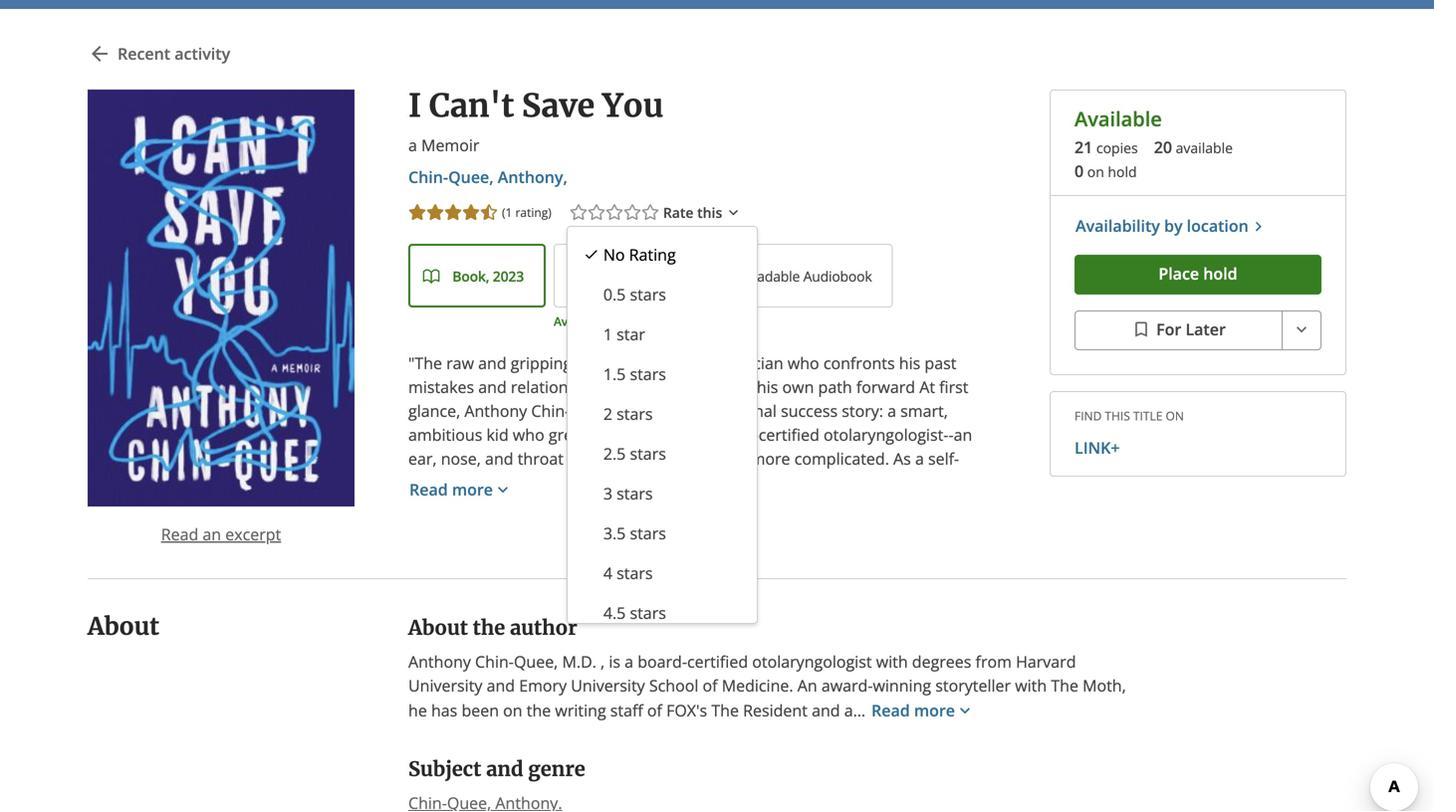 Task type: describe. For each thing, give the bounding box(es) containing it.
i can't save you a memoir
[[408, 86, 664, 156]]

read more for a…
[[872, 700, 955, 722]]

his down means
[[474, 616, 495, 637]]

of right story
[[569, 711, 584, 733]]

0 horizontal spatial physician
[[630, 592, 700, 613]]

star
[[617, 324, 645, 345]]

rating
[[516, 204, 548, 221]]

1.5 stars
[[604, 364, 666, 385]]

0 horizontal spatial him
[[408, 616, 437, 637]]

of right staff in the left of the page
[[647, 700, 662, 722]]

to right 2
[[613, 424, 628, 446]]

powerful
[[728, 640, 795, 661]]

and down better"-
[[486, 757, 524, 782]]

the down by
[[924, 687, 948, 709]]

sharing
[[823, 616, 879, 637]]

relationships
[[511, 377, 607, 398]]

0 horizontal spatial you
[[711, 664, 739, 685]]

read more for kid
[[409, 479, 493, 501]]

2 horizontal spatial is
[[908, 687, 920, 709]]

more inside the "the raw and gripping memoir of a black physician who confronts his past mistakes and relationships as he learns to find his own path forward at first glance, anthony chin-quee looks like a traditional success story: a smart, ambitious kid who grew up to become a board-certified otolaryngologist--an ear, nose, and throat surgeon. yet the truth is more complicated. as a self- described "not white, mostly black, and questionably asian man," chin-quee knows that he doesn't fit easily into any category. growing up in a family with a background of depression, he struggled with relationships, feelings of inadequacy, and a fear of failure that made it difficult for him to forge lasting bonds with others. to repair that, he began his own unflinching examination of what it means to be both a physician and a black man today. what saved him and his sanity was not medicine but storytelling: by sharing stories from his life and career, chin-quee learned how powerful the truth can be in helping to forgive yourself and others as you chart a new way forward. by turns harrowing and hilarious, honest and human, i can't save you is the fascinating true story of how looking within can change you and your life for the better"--
[[751, 448, 791, 470]]

a right the both
[[617, 592, 626, 613]]

and up within
[[693, 687, 721, 709]]

)
[[548, 204, 552, 221]]

hold inside button
[[1204, 263, 1238, 284]]

0 horizontal spatial ,
[[486, 267, 489, 286]]

began
[[684, 568, 730, 589]]

3
[[604, 483, 613, 505]]

1 horizontal spatial life
[[923, 711, 945, 733]]

with up winning
[[876, 651, 908, 673]]

his up helping
[[408, 640, 430, 661]]

1 vertical spatial up
[[844, 496, 863, 518]]

chin- up family at right bottom
[[896, 472, 935, 494]]

a…
[[845, 700, 866, 722]]

been
[[462, 700, 499, 722]]

stories
[[883, 616, 933, 637]]

anthony inside the "anthony chin-quee, m.d. , is a board-certified otolaryngologist with degrees from harvard university and emory university school of medicine. an award-winning storyteller with the moth, he has been on the writing staff of fox's the resident and a…"
[[408, 651, 471, 673]]

background
[[421, 520, 510, 542]]

his right find
[[757, 377, 778, 398]]

stars for 4.5 stars
[[630, 603, 666, 624]]

save inside the "the raw and gripping memoir of a black physician who confronts his past mistakes and relationships as he learns to find his own path forward at first glance, anthony chin-quee looks like a traditional success story: a smart, ambitious kid who grew up to become a board-certified otolaryngologist--an ear, nose, and throat surgeon. yet the truth is more complicated. as a self- described "not white, mostly black, and questionably asian man," chin-quee knows that he doesn't fit easily into any category. growing up in a family with a background of depression, he struggled with relationships, feelings of inadequacy, and a fear of failure that made it difficult for him to forge lasting bonds with others. to repair that, he began his own unflinching examination of what it means to be both a physician and a black man today. what saved him and his sanity was not medicine but storytelling: by sharing stories from his life and career, chin-quee learned how powerful the truth can be in helping to forgive yourself and others as you chart a new way forward. by turns harrowing and hilarious, honest and human, i can't save you is the fascinating true story of how looking within can change you and your life for the better"--
[[837, 687, 871, 709]]

1 horizontal spatial who
[[788, 353, 820, 374]]

and left 'your' in the bottom right of the page
[[852, 711, 880, 733]]

downloadable audiobook
[[709, 267, 872, 286]]

of up fox's
[[703, 675, 718, 697]]

forward.
[[867, 664, 930, 685]]

1 horizontal spatial for
[[949, 711, 970, 733]]

0 horizontal spatial an
[[203, 524, 221, 545]]

to down feelings in the bottom right of the page
[[865, 544, 880, 565]]

from inside the "the raw and gripping memoir of a black physician who confronts his past mistakes and relationships as he learns to find his own path forward at first glance, anthony chin-quee looks like a traditional success story: a smart, ambitious kid who grew up to become a board-certified otolaryngologist--an ear, nose, and throat surgeon. yet the truth is more complicated. as a self- described "not white, mostly black, and questionably asian man," chin-quee knows that he doesn't fit easily into any category. growing up in a family with a background of depression, he struggled with relationships, feelings of inadequacy, and a fear of failure that made it difficult for him to forge lasting bonds with others. to repair that, he began his own unflinching examination of what it means to be both a physician and a black man today. what saved him and his sanity was not medicine but storytelling: by sharing stories from his life and career, chin-quee learned how powerful the truth can be in helping to forgive yourself and others as you chart a new way forward. by turns harrowing and hilarious, honest and human, i can't save you is the fascinating true story of how looking within can change you and your life for the better"--
[[937, 616, 973, 637]]

complicated.
[[795, 448, 890, 470]]

read an excerpt
[[161, 524, 281, 545]]

i inside the "the raw and gripping memoir of a black physician who confronts his past mistakes and relationships as he learns to find his own path forward at first glance, anthony chin-quee looks like a traditional success story: a smart, ambitious kid who grew up to become a board-certified otolaryngologist--an ear, nose, and throat surgeon. yet the truth is more complicated. as a self- described "not white, mostly black, and questionably asian man," chin-quee knows that he doesn't fit easily into any category. growing up in a family with a background of depression, he struggled with relationships, feelings of inadequacy, and a fear of failure that made it difficult for him to forge lasting bonds with others. to repair that, he began his own unflinching examination of what it means to be both a physician and a black man today. what saved him and his sanity was not medicine but storytelling: by sharing stories from his life and career, chin-quee learned how powerful the truth can be in helping to forgive yourself and others as you chart a new way forward. by turns harrowing and hilarious, honest and human, i can't save you is the fascinating true story of how looking within can change you and your life for the better"--
[[786, 687, 791, 709]]

fear
[[548, 544, 577, 565]]

1 svg star image from the left
[[407, 203, 427, 223]]

to up harrowing on the left bottom of page
[[468, 664, 483, 685]]

emory
[[519, 675, 567, 697]]

board- inside the "the raw and gripping memoir of a black physician who confronts his past mistakes and relationships as he learns to find his own path forward at first glance, anthony chin-quee looks like a traditional success story: a smart, ambitious kid who grew up to become a board-certified otolaryngologist--an ear, nose, and throat surgeon. yet the truth is more complicated. as a self- described "not white, mostly black, and questionably asian man," chin-quee knows that he doesn't fit easily into any category. growing up in a family with a background of depression, he struggled with relationships, feelings of inadequacy, and a fear of failure that made it difficult for him to forge lasting bonds with others. to repair that, he began his own unflinching examination of what it means to be both a physician and a black man today. what saved him and his sanity was not medicine but storytelling: by sharing stories from his life and career, chin-quee learned how powerful the truth can be in helping to forgive yourself and others as you chart a new way forward. by turns harrowing and hilarious, honest and human, i can't save you is the fascinating true story of how looking within can change you and your life for the better"--
[[709, 424, 759, 446]]

2 svg star image from the left
[[425, 203, 445, 223]]

storyteller
[[936, 675, 1011, 697]]

the up new
[[799, 640, 823, 661]]

on for 0
[[1088, 162, 1105, 181]]

a right like
[[687, 401, 696, 422]]

means
[[482, 592, 532, 613]]

with down inadequacy,
[[459, 568, 491, 589]]

4.5 stars
[[604, 603, 666, 624]]

first
[[940, 377, 969, 398]]

read more button for kid
[[408, 471, 530, 511]]

chin- down relationships
[[531, 401, 570, 422]]

1 svg star outline image from the left
[[569, 203, 589, 223]]

0 horizontal spatial available
[[554, 313, 605, 330]]

to
[[551, 568, 570, 589]]

downloadable audiobook link
[[666, 244, 893, 308]]

rate this button
[[567, 201, 745, 224]]

and up been
[[487, 675, 515, 697]]

inadequacy,
[[408, 544, 498, 565]]

0 vertical spatial quee,
[[448, 166, 494, 188]]

and up the others.
[[502, 544, 530, 565]]

a right become
[[696, 424, 705, 446]]

1 vertical spatial read
[[161, 524, 198, 545]]

0.5 stars
[[604, 284, 666, 305]]

rate this
[[663, 203, 723, 222]]

"not
[[486, 472, 517, 494]]

he up looks
[[632, 377, 651, 398]]

0 vertical spatial -
[[949, 424, 954, 446]]

read for "the
[[409, 479, 448, 501]]

svg chevron right image
[[1249, 217, 1268, 236]]

and right raw
[[478, 353, 507, 374]]

depression,
[[533, 520, 620, 542]]

0 vertical spatial in
[[868, 496, 881, 518]]

winning
[[873, 675, 932, 697]]

is inside the "anthony chin-quee, m.d. , is a board-certified otolaryngologist with degrees from harvard university and emory university school of medicine. an award-winning storyteller with the moth, he has been on the writing staff of fox's the resident and a…"
[[609, 651, 621, 673]]

1 svg star outline image from the left
[[605, 203, 624, 223]]

0 vertical spatial how
[[693, 640, 724, 661]]

success
[[781, 401, 838, 422]]

genre
[[528, 757, 586, 782]]

easily
[[595, 496, 637, 518]]

m.d.
[[562, 651, 597, 673]]

availability by location
[[1076, 215, 1249, 236]]

1 vertical spatial quee
[[935, 472, 975, 494]]

looking
[[624, 711, 678, 733]]

as
[[894, 448, 911, 470]]

and left career,
[[460, 640, 489, 661]]

svg chevron down image for the read more dropdown button associated with a…
[[955, 701, 975, 721]]

2.5 stars
[[604, 443, 666, 465]]

0 vertical spatial be
[[556, 592, 574, 613]]

0 vertical spatial as
[[611, 377, 628, 398]]

0 vertical spatial black
[[671, 353, 710, 374]]

others.
[[495, 568, 547, 589]]

like
[[658, 401, 683, 422]]

recent activity link
[[88, 34, 230, 74]]

1 vertical spatial be
[[899, 640, 918, 661]]

fit
[[576, 496, 591, 518]]

looks
[[614, 401, 654, 422]]

he down "not
[[494, 496, 513, 518]]

1.5
[[604, 364, 626, 385]]

svg book image
[[422, 268, 441, 286]]

of down family at right bottom
[[923, 520, 938, 542]]

link+
[[1075, 437, 1120, 459]]

black,
[[624, 472, 667, 494]]

anthony chin-quee, m.d. , is a board-certified otolaryngologist with degrees from harvard university and emory university school of medicine. an award-winning storyteller with the moth, he has been on the writing staff of fox's the resident and a…
[[408, 651, 1126, 722]]

0.5 stars button
[[568, 275, 757, 315]]

turns
[[408, 687, 448, 709]]

0 vertical spatial quee
[[570, 401, 610, 422]]

1 horizontal spatial him
[[832, 544, 861, 565]]

1 horizontal spatial you
[[821, 711, 848, 733]]

2 stars
[[604, 404, 653, 425]]

and up any
[[671, 472, 700, 494]]

with down category.
[[721, 520, 753, 542]]

0 horizontal spatial for
[[806, 544, 828, 565]]

"the
[[408, 353, 442, 374]]

smart,
[[901, 401, 948, 422]]

award-
[[822, 675, 873, 697]]

memoir
[[576, 353, 635, 374]]

and up "hilarious,"
[[606, 664, 634, 685]]

of up repair
[[581, 544, 596, 565]]

harrowing
[[452, 687, 528, 709]]

0 vertical spatial life
[[434, 640, 456, 661]]

a down knows
[[408, 520, 417, 542]]

0 horizontal spatial can
[[732, 711, 759, 733]]

about for about
[[88, 612, 159, 642]]

for later
[[1157, 319, 1226, 340]]

of down doesn't
[[514, 520, 529, 542]]

this for rate
[[697, 203, 723, 222]]

1 vertical spatial how
[[589, 711, 620, 733]]

by inside button
[[1165, 215, 1183, 236]]

4 stars
[[604, 563, 653, 584]]

recent
[[118, 43, 170, 64]]

0 vertical spatial 1
[[506, 204, 512, 221]]

0 horizontal spatial the
[[712, 700, 739, 722]]

about for about the author
[[408, 616, 468, 641]]

the down become
[[665, 448, 689, 470]]

link+ link
[[1075, 436, 1322, 460]]

2 svg star image from the left
[[461, 203, 481, 223]]

to up author in the left bottom of the page
[[536, 592, 552, 613]]

1 star button
[[568, 315, 757, 355]]

a up feelings in the bottom right of the page
[[885, 496, 894, 518]]

svg arrow back image
[[88, 42, 112, 66]]

made
[[686, 544, 729, 565]]

3.5 stars
[[604, 523, 666, 545]]

available
[[1176, 139, 1233, 158]]

0 vertical spatial is
[[735, 448, 747, 470]]

svg half star image
[[479, 203, 499, 223]]

subject and genre
[[408, 757, 586, 782]]

a right as
[[915, 448, 924, 470]]

storytelling:
[[711, 616, 797, 637]]

1 vertical spatial truth
[[827, 640, 865, 661]]

1 svg star image from the left
[[443, 203, 463, 223]]

and up kid
[[478, 377, 507, 398]]

20
[[1154, 137, 1173, 158]]

0 vertical spatial own
[[783, 377, 814, 398]]

failure
[[601, 544, 648, 565]]

3 stars
[[604, 483, 653, 505]]

medicine.
[[722, 675, 794, 697]]

yet
[[637, 448, 661, 470]]

a up learns on the top left
[[658, 353, 667, 374]]

2 vertical spatial quee
[[587, 640, 628, 661]]

raw
[[446, 353, 474, 374]]

he up failure on the left bottom
[[624, 520, 643, 542]]

by inside the "the raw and gripping memoir of a black physician who confronts his past mistakes and relationships as he learns to find his own path forward at first glance, anthony chin-quee looks like a traditional success story: a smart, ambitious kid who grew up to become a board-certified otolaryngologist--an ear, nose, and throat surgeon. yet the truth is more complicated. as a self- described "not white, mostly black, and questionably asian man," chin-quee knows that he doesn't fit easily into any category. growing up in a family with a background of depression, he struggled with relationships, feelings of inadequacy, and a fear of failure that made it difficult for him to forge lasting bonds with others. to repair that, he began his own unflinching examination of what it means to be both a physician and a black man today. what saved him and his sanity was not medicine but storytelling: by sharing stories from his life and career, chin-quee learned how powerful the truth can be in helping to forgive yourself and others as you chart a new way forward. by turns harrowing and hilarious, honest and human, i can't save you is the fascinating true story of how looking within can change you and your life for the better"--
[[802, 616, 819, 637]]

1 horizontal spatial physician
[[714, 353, 784, 374]]

1 university from the left
[[408, 675, 483, 697]]

more for like
[[452, 479, 493, 501]]

bonds
[[408, 568, 455, 589]]

and down began
[[704, 592, 732, 613]]

2 university from the left
[[571, 675, 645, 697]]

anthony,
[[498, 166, 568, 188]]

hold inside 20 available 0 on hold
[[1108, 162, 1137, 181]]

1 vertical spatial who
[[513, 424, 545, 446]]

a left an
[[786, 664, 794, 685]]

0 horizontal spatial up
[[589, 424, 609, 446]]

man
[[793, 592, 826, 613]]

can't inside i can't save you a memoir
[[429, 86, 514, 126]]

his up at
[[899, 353, 921, 374]]

3 stars button
[[568, 474, 757, 514]]

a left fear
[[535, 544, 543, 565]]

0 vertical spatial truth
[[693, 448, 731, 470]]



Task type: vqa. For each thing, say whether or not it's contained in the screenshot.
Large Print link
no



Task type: locate. For each thing, give the bounding box(es) containing it.
is
[[735, 448, 747, 470], [609, 651, 621, 673], [908, 687, 920, 709]]

is right m.d.
[[609, 651, 621, 673]]

with down harvard
[[1015, 675, 1047, 697]]

0 vertical spatial save
[[522, 86, 595, 126]]

you left chart
[[711, 664, 739, 685]]

1 horizontal spatial hold
[[1204, 263, 1238, 284]]

1 inside button
[[604, 324, 613, 345]]

hold right place
[[1204, 263, 1238, 284]]

can't down new
[[795, 687, 833, 709]]

story:
[[842, 401, 884, 422]]

chin- down memoir
[[408, 166, 448, 188]]

1 horizontal spatial can
[[869, 640, 895, 661]]

0 horizontal spatial svg chevron down image
[[493, 480, 513, 500]]

read more button down nose,
[[408, 471, 530, 511]]

from inside the "anthony chin-quee, m.d. , is a board-certified otolaryngologist with degrees from harvard university and emory university school of medicine. an award-winning storyteller with the moth, he has been on the writing staff of fox's the resident and a…"
[[976, 651, 1012, 673]]

and down kid
[[485, 448, 514, 470]]

2 horizontal spatial more
[[914, 700, 955, 722]]

knows
[[408, 496, 456, 518]]

nose,
[[441, 448, 481, 470]]

stars
[[630, 284, 666, 305], [630, 364, 666, 385], [617, 404, 653, 425], [630, 443, 666, 465], [617, 483, 653, 505], [630, 523, 666, 545], [617, 563, 653, 584], [630, 603, 666, 624]]

into
[[641, 496, 670, 518]]

1 horizontal spatial available
[[1075, 105, 1162, 133]]

1 horizontal spatial be
[[899, 640, 918, 661]]

white,
[[521, 472, 566, 494]]

chart
[[743, 664, 781, 685]]

and up story
[[532, 687, 561, 709]]

a inside the "anthony chin-quee, m.d. , is a board-certified otolaryngologist with degrees from harvard university and emory university school of medicine. an award-winning storyteller with the moth, he has been on the writing staff of fox's the resident and a…"
[[625, 651, 634, 673]]

, left 2023
[[486, 267, 489, 286]]

available
[[1075, 105, 1162, 133], [554, 313, 605, 330]]

1 horizontal spatial how
[[693, 640, 724, 661]]

anthony up turns at bottom left
[[408, 651, 471, 673]]

more down nose,
[[452, 479, 493, 501]]

, inside the "anthony chin-quee, m.d. , is a board-certified otolaryngologist with degrees from harvard university and emory university school of medicine. an award-winning storyteller with the moth, he has been on the writing staff of fox's the resident and a…"
[[601, 651, 605, 673]]

the down means
[[473, 616, 505, 641]]

1 horizontal spatial it
[[733, 544, 742, 565]]

stars for 1.5 stars
[[630, 364, 666, 385]]

0 horizontal spatial more
[[452, 479, 493, 501]]

0 vertical spatial the
[[1051, 675, 1079, 697]]

svg shelves outline image
[[1132, 320, 1152, 340]]

svg chevron down image left white,
[[493, 480, 513, 500]]

degrees
[[912, 651, 972, 673]]

0 vertical spatial for
[[806, 544, 828, 565]]

and left a…
[[812, 700, 840, 722]]

board-
[[709, 424, 759, 446], [638, 651, 687, 673]]

3 svg star outline image from the left
[[640, 203, 660, 223]]

anthony up kid
[[465, 401, 527, 422]]

2 vertical spatial is
[[908, 687, 920, 709]]

find this title on
[[1075, 408, 1184, 424]]

on
[[1088, 162, 1105, 181], [1166, 408, 1184, 424], [503, 700, 523, 722]]

is up 'your' in the bottom right of the page
[[908, 687, 920, 709]]

1 vertical spatial in
[[922, 640, 936, 661]]

can
[[869, 640, 895, 661], [732, 711, 759, 733]]

0 vertical spatial available
[[1075, 105, 1162, 133]]

0 horizontal spatial black
[[671, 353, 710, 374]]

author
[[510, 616, 577, 641]]

1
[[506, 204, 512, 221], [604, 324, 613, 345]]

1 vertical spatial from
[[976, 651, 1012, 673]]

svg chevron down image for rate this dropdown button on the top
[[725, 203, 742, 223]]

on inside the "anthony chin-quee, m.d. , is a board-certified otolaryngologist with degrees from harvard university and emory university school of medicine. an award-winning storyteller with the moth, he has been on the writing staff of fox's the resident and a…"
[[503, 700, 523, 722]]

quee, inside the "anthony chin-quee, m.d. , is a board-certified otolaryngologist with degrees from harvard university and emory university school of medicine. an award-winning storyteller with the moth, he has been on the writing staff of fox's the resident and a…"
[[514, 651, 558, 673]]

1 horizontal spatial an
[[954, 424, 973, 446]]

what
[[428, 592, 464, 613]]

0 horizontal spatial read
[[161, 524, 198, 545]]

stars down into
[[630, 523, 666, 545]]

svg chevron down image inside the read more dropdown button
[[955, 701, 975, 721]]

difficult
[[747, 544, 802, 565]]

0 vertical spatial can
[[869, 640, 895, 661]]

0 horizontal spatial be
[[556, 592, 574, 613]]

0 horizontal spatial is
[[609, 651, 621, 673]]

0 horizontal spatial this
[[697, 203, 723, 222]]

family
[[898, 496, 943, 518]]

svg chevron down image
[[1292, 320, 1312, 340], [493, 480, 513, 500]]

certified inside the "anthony chin-quee, m.d. , is a board-certified otolaryngologist with degrees from harvard university and emory university school of medicine. an award-winning storyteller with the moth, he has been on the writing staff of fox's the resident and a…"
[[687, 651, 748, 673]]

quee down not
[[587, 640, 628, 661]]

become
[[632, 424, 692, 446]]

quee, down memoir
[[448, 166, 494, 188]]

0 vertical spatial physician
[[714, 353, 784, 374]]

for
[[1157, 319, 1182, 340]]

1 horizontal spatial about
[[408, 616, 468, 641]]

university up staff in the left of the page
[[571, 675, 645, 697]]

surgeon.
[[568, 448, 633, 470]]

more up questionably
[[751, 448, 791, 470]]

chin- inside the "anthony chin-quee, m.d. , is a board-certified otolaryngologist with degrees from harvard university and emory university school of medicine. an award-winning storyteller with the moth, he has been on the writing staff of fox's the resident and a…"
[[475, 651, 514, 673]]

save
[[522, 86, 595, 126], [837, 687, 871, 709]]

0 horizontal spatial -
[[494, 735, 499, 757]]

a
[[408, 135, 417, 156], [658, 353, 667, 374], [687, 401, 696, 422], [888, 401, 897, 422], [696, 424, 705, 446], [915, 448, 924, 470], [885, 496, 894, 518], [408, 520, 417, 542], [535, 544, 543, 565], [617, 592, 626, 613], [737, 592, 745, 613], [625, 651, 634, 673], [786, 664, 794, 685]]

how down but
[[693, 640, 724, 661]]

subject
[[408, 757, 482, 782]]

questionably
[[704, 472, 800, 494]]

0 vertical spatial hold
[[1108, 162, 1137, 181]]

from up storyteller
[[976, 651, 1012, 673]]

svg chevron down image inside rate this dropdown button
[[725, 203, 742, 223]]

for later button
[[1075, 311, 1283, 350]]

svg chevron down image
[[725, 203, 742, 223], [955, 701, 975, 721]]

0 horizontal spatial university
[[408, 675, 483, 697]]

stars right 4.5
[[630, 603, 666, 624]]

svg chevron down image right the rate this
[[725, 203, 742, 223]]

anthony inside the "the raw and gripping memoir of a black physician who confronts his past mistakes and relationships as he learns to find his own path forward at first glance, anthony chin-quee looks like a traditional success story: a smart, ambitious kid who grew up to become a board-certified otolaryngologist--an ear, nose, and throat surgeon. yet the truth is more complicated. as a self- described "not white, mostly black, and questionably asian man," chin-quee knows that he doesn't fit easily into any category. growing up in a family with a background of depression, he struggled with relationships, feelings of inadequacy, and a fear of failure that made it difficult for him to forge lasting bonds with others. to repair that, he began his own unflinching examination of what it means to be both a physician and a black man today. what saved him and his sanity was not medicine but storytelling: by sharing stories from his life and career, chin-quee learned how powerful the truth can be in helping to forgive yourself and others as you chart a new way forward. by turns harrowing and hilarious, honest and human, i can't save you is the fascinating true story of how looking within can change you and your life for the better"--
[[465, 401, 527, 422]]

1 horizontal spatial truth
[[827, 640, 865, 661]]

board- inside the "anthony chin-quee, m.d. , is a board-certified otolaryngologist with degrees from harvard university and emory university school of medicine. an award-winning storyteller with the moth, he has been on the writing staff of fox's the resident and a…"
[[638, 651, 687, 673]]

read more button for a…
[[871, 698, 976, 724]]

i left an
[[786, 687, 791, 709]]

stars for 4 stars
[[617, 563, 653, 584]]

in down man,"
[[868, 496, 881, 518]]

0 horizontal spatial certified
[[687, 651, 748, 673]]

a up otolaryngologist-
[[888, 401, 897, 422]]

0 horizontal spatial who
[[513, 424, 545, 446]]

1 vertical spatial black
[[750, 592, 789, 613]]

0 horizontal spatial as
[[611, 377, 628, 398]]

his right began
[[734, 568, 755, 589]]

svg star outline image
[[605, 203, 624, 223], [622, 203, 642, 223], [640, 203, 660, 223]]

black up learns on the top left
[[671, 353, 710, 374]]

2023
[[493, 267, 524, 286]]

0 horizontal spatial it
[[468, 592, 478, 613]]

1 vertical spatial on
[[1166, 408, 1184, 424]]

a up storytelling:
[[737, 592, 745, 613]]

find
[[1075, 408, 1102, 424]]

recent activity
[[118, 43, 230, 64]]

past
[[925, 353, 957, 374]]

1 vertical spatial own
[[760, 568, 791, 589]]

read down winning
[[872, 700, 910, 722]]

2 horizontal spatial read
[[872, 700, 910, 722]]

he inside the "anthony chin-quee, m.d. , is a board-certified otolaryngologist with degrees from harvard university and emory university school of medicine. an award-winning storyteller with the moth, he has been on the writing staff of fox's the resident and a…"
[[408, 700, 427, 722]]

but
[[681, 616, 707, 637]]

1 horizontal spatial read more button
[[871, 698, 976, 724]]

he right that, at the bottom left
[[661, 568, 680, 589]]

svg chevron down image down storyteller
[[955, 701, 975, 721]]

chin- up yourself
[[549, 640, 587, 661]]

stars for 3.5 stars
[[630, 523, 666, 545]]

resident
[[743, 700, 808, 722]]

up
[[589, 424, 609, 446], [844, 496, 863, 518]]

grew
[[549, 424, 585, 446]]

1 horizontal spatial read more
[[872, 700, 955, 722]]

of down bonds at the left bottom of page
[[408, 592, 423, 613]]

0 vertical spatial an
[[954, 424, 973, 446]]

you down "award-"
[[821, 711, 848, 733]]

certified down but
[[687, 651, 748, 673]]

read down ear,
[[409, 479, 448, 501]]

you inside i can't save you a memoir
[[603, 86, 664, 126]]

4 stars button
[[568, 554, 757, 594]]

svg star outline image
[[569, 203, 589, 223], [587, 203, 607, 223]]

1 horizontal spatial svg chevron down image
[[955, 701, 975, 721]]

1 horizontal spatial is
[[735, 448, 747, 470]]

stars up black,
[[630, 443, 666, 465]]

0 vertical spatial on
[[1088, 162, 1105, 181]]

1 vertical spatial available
[[554, 313, 605, 330]]

it right 'made'
[[733, 544, 742, 565]]

forge
[[884, 544, 923, 565]]

svg star image left 'svg half star' icon
[[443, 203, 463, 223]]

1 horizontal spatial that
[[652, 544, 682, 565]]

that down the struggled
[[652, 544, 682, 565]]

stars for 0.5 stars
[[630, 284, 666, 305]]

not
[[580, 616, 605, 637]]

you inside the "the raw and gripping memoir of a black physician who confronts his past mistakes and relationships as he learns to find his own path forward at first glance, anthony chin-quee looks like a traditional success story: a smart, ambitious kid who grew up to become a board-certified otolaryngologist--an ear, nose, and throat surgeon. yet the truth is more complicated. as a self- described "not white, mostly black, and questionably asian man," chin-quee knows that he doesn't fit easily into any category. growing up in a family with a background of depression, he struggled with relationships, feelings of inadequacy, and a fear of failure that made it difficult for him to forge lasting bonds with others. to repair that, he began his own unflinching examination of what it means to be both a physician and a black man today. what saved him and his sanity was not medicine but storytelling: by sharing stories from his life and career, chin-quee learned how powerful the truth can be in helping to forgive yourself and others as you chart a new way forward. by turns harrowing and hilarious, honest and human, i can't save you is the fascinating true story of how looking within can change you and your life for the better"--
[[876, 687, 904, 709]]

( 1 rating )
[[502, 204, 552, 221]]

read more down nose,
[[409, 479, 493, 501]]

1 horizontal spatial certified
[[759, 424, 820, 446]]

new
[[799, 664, 830, 685]]

him down what
[[408, 616, 437, 637]]

for down 'relationships,'
[[806, 544, 828, 565]]

0 horizontal spatial save
[[522, 86, 595, 126]]

can't inside the "the raw and gripping memoir of a black physician who confronts his past mistakes and relationships as he learns to find his own path forward at first glance, anthony chin-quee looks like a traditional success story: a smart, ambitious kid who grew up to become a board-certified otolaryngologist--an ear, nose, and throat surgeon. yet the truth is more complicated. as a self- described "not white, mostly black, and questionably asian man," chin-quee knows that he doesn't fit easily into any category. growing up in a family with a background of depression, he struggled with relationships, feelings of inadequacy, and a fear of failure that made it difficult for him to forge lasting bonds with others. to repair that, he began his own unflinching examination of what it means to be both a physician and a black man today. what saved him and his sanity was not medicine but storytelling: by sharing stories from his life and career, chin-quee learned how powerful the truth can be in helping to forgive yourself and others as you chart a new way forward. by turns harrowing and hilarious, honest and human, i can't save you is the fascinating true story of how looking within can change you and your life for the better"--
[[795, 687, 833, 709]]

throat
[[518, 448, 564, 470]]

others
[[639, 664, 687, 685]]

stars right the 0.5
[[630, 284, 666, 305]]

to left find
[[705, 377, 720, 398]]

1 horizontal spatial university
[[571, 675, 645, 697]]

stars right 4
[[617, 563, 653, 584]]

svg star image
[[407, 203, 427, 223], [425, 203, 445, 223]]

0 vertical spatial by
[[1165, 215, 1183, 236]]

up down man,"
[[844, 496, 863, 518]]

2
[[604, 404, 613, 425]]

svg star image
[[443, 203, 463, 223], [461, 203, 481, 223]]

by left location
[[1165, 215, 1183, 236]]

that up background
[[460, 496, 490, 518]]

0 horizontal spatial hold
[[1108, 162, 1137, 181]]

medicine
[[609, 616, 677, 637]]

true
[[493, 711, 524, 733]]

of down 'star'
[[639, 353, 654, 374]]

activity
[[175, 43, 230, 64]]

his
[[899, 353, 921, 374], [757, 377, 778, 398], [734, 568, 755, 589], [474, 616, 495, 637], [408, 640, 430, 661]]

0 vertical spatial anthony
[[465, 401, 527, 422]]

0.5
[[604, 284, 626, 305]]

on right 0
[[1088, 162, 1105, 181]]

yourself
[[542, 664, 602, 685]]

1 vertical spatial svg chevron down image
[[493, 480, 513, 500]]

2 svg star outline image from the left
[[622, 203, 642, 223]]

who
[[788, 353, 820, 374], [513, 424, 545, 446]]

on inside 20 available 0 on hold
[[1088, 162, 1105, 181]]

from
[[937, 616, 973, 637], [976, 651, 1012, 673]]

0 horizontal spatial can't
[[429, 86, 514, 126]]

university
[[408, 675, 483, 697], [571, 675, 645, 697]]

place
[[1159, 263, 1200, 284]]

1 vertical spatial ,
[[601, 651, 605, 673]]

has
[[431, 700, 458, 722]]

read more
[[409, 479, 493, 501], [872, 700, 955, 722]]

this for find
[[1105, 408, 1131, 424]]

and down what
[[441, 616, 470, 637]]

how down "hilarious,"
[[589, 711, 620, 733]]

can up forward.
[[869, 640, 895, 661]]

chin- down about the author
[[475, 651, 514, 673]]

certified inside the "the raw and gripping memoir of a black physician who confronts his past mistakes and relationships as he learns to find his own path forward at first glance, anthony chin-quee looks like a traditional success story: a smart, ambitious kid who grew up to become a board-certified otolaryngologist--an ear, nose, and throat surgeon. yet the truth is more complicated. as a self- described "not white, mostly black, and questionably asian man," chin-quee knows that he doesn't fit easily into any category. growing up in a family with a background of depression, he struggled with relationships, feelings of inadequacy, and a fear of failure that made it difficult for him to forge lasting bonds with others. to repair that, he began his own unflinching examination of what it means to be both a physician and a black man today. what saved him and his sanity was not medicine but storytelling: by sharing stories from his life and career, chin-quee learned how powerful the truth can be in helping to forgive yourself and others as you chart a new way forward. by turns harrowing and hilarious, honest and human, i can't save you is the fascinating true story of how looking within can change you and your life for the better"--
[[759, 424, 820, 446]]

is up questionably
[[735, 448, 747, 470]]

find
[[724, 377, 753, 398]]

1 vertical spatial it
[[468, 592, 478, 613]]

0 vertical spatial svg chevron down image
[[725, 203, 742, 223]]

1 vertical spatial -
[[494, 735, 499, 757]]

stars inside button
[[630, 443, 666, 465]]

book
[[452, 267, 486, 286]]

with right family at right bottom
[[948, 496, 979, 518]]

for down storyteller
[[949, 711, 970, 733]]

honest
[[637, 687, 688, 709]]

save up anthony,
[[522, 86, 595, 126]]

1 vertical spatial as
[[691, 664, 707, 685]]

hilarious,
[[565, 687, 633, 709]]

0 horizontal spatial read more button
[[408, 471, 530, 511]]

0 vertical spatial board-
[[709, 424, 759, 446]]

more for the
[[914, 700, 955, 722]]

0 horizontal spatial on
[[503, 700, 523, 722]]

it right what
[[468, 592, 478, 613]]

1 vertical spatial save
[[837, 687, 871, 709]]

(
[[502, 204, 506, 221]]

this inside dropdown button
[[697, 203, 723, 222]]

0 vertical spatial read
[[409, 479, 448, 501]]

1 horizontal spatial svg chevron down image
[[1292, 320, 1312, 340]]

on for title
[[1166, 408, 1184, 424]]

0 vertical spatial certified
[[759, 424, 820, 446]]

black up storytelling:
[[750, 592, 789, 613]]

the
[[665, 448, 689, 470], [473, 616, 505, 641], [799, 640, 823, 661], [924, 687, 948, 709], [527, 700, 551, 722], [408, 735, 433, 757]]

memoir
[[421, 135, 480, 156]]

read
[[409, 479, 448, 501], [161, 524, 198, 545], [872, 700, 910, 722]]

0 vertical spatial svg chevron down image
[[1292, 320, 1312, 340]]

this right rate
[[697, 203, 723, 222]]

21 copies
[[1075, 137, 1138, 158]]

a inside i can't save you a memoir
[[408, 135, 417, 156]]

stars for 2 stars
[[617, 404, 653, 425]]

1 vertical spatial is
[[609, 651, 621, 673]]

the down emory
[[527, 700, 551, 722]]

the up the "subject"
[[408, 735, 433, 757]]

about
[[88, 612, 159, 642], [408, 616, 468, 641]]

1 vertical spatial board-
[[638, 651, 687, 673]]

described
[[408, 472, 481, 494]]

0 vertical spatial this
[[697, 203, 723, 222]]

stars inside button
[[617, 404, 653, 425]]

1 vertical spatial life
[[923, 711, 945, 733]]

black
[[671, 353, 710, 374], [750, 592, 789, 613]]

feelings
[[861, 520, 918, 542]]

better"-
[[437, 735, 494, 757]]

stars for 2.5 stars
[[630, 443, 666, 465]]

stars for 3 stars
[[617, 483, 653, 505]]

"the raw and gripping memoir of a black physician who confronts his past mistakes and relationships as he learns to find his own path forward at first glance, anthony chin-quee looks like a traditional success story: a smart, ambitious kid who grew up to become a board-certified otolaryngologist--an ear, nose, and throat surgeon. yet the truth is more complicated. as a self- described "not white, mostly black, and questionably asian man," chin-quee knows that he doesn't fit easily into any category. growing up in a family with a background of depression, he struggled with relationships, feelings of inadequacy, and a fear of failure that made it difficult for him to forge lasting bonds with others. to repair that, he began his own unflinching examination of what it means to be both a physician and a black man today. what saved him and his sanity was not medicine but storytelling: by sharing stories from his life and career, chin-quee learned how powerful the truth can be in helping to forgive yourself and others as you chart a new way forward. by turns harrowing and hilarious, honest and human, i can't save you is the fascinating true story of how looking within can change you and your life for the better"--
[[408, 353, 979, 757]]

save inside i can't save you a memoir
[[522, 86, 595, 126]]

location
[[1187, 215, 1249, 236]]

the inside the "anthony chin-quee, m.d. , is a board-certified otolaryngologist with degrees from harvard university and emory university school of medicine. an award-winning storyteller with the moth, he has been on the writing staff of fox's the resident and a…"
[[527, 700, 551, 722]]

1 horizontal spatial black
[[750, 592, 789, 613]]

2 horizontal spatial on
[[1166, 408, 1184, 424]]

0 vertical spatial you
[[711, 664, 739, 685]]

for
[[806, 544, 828, 565], [949, 711, 970, 733]]

an
[[798, 675, 818, 697]]

any
[[674, 496, 701, 518]]

2 svg star outline image from the left
[[587, 203, 607, 223]]

, right m.d.
[[601, 651, 605, 673]]

1 vertical spatial that
[[652, 544, 682, 565]]

moth,
[[1083, 675, 1126, 697]]

hold down copies
[[1108, 162, 1137, 181]]

life right 'your' in the bottom right of the page
[[923, 711, 945, 733]]

an inside the "the raw and gripping memoir of a black physician who confronts his past mistakes and relationships as he learns to find his own path forward at first glance, anthony chin-quee looks like a traditional success story: a smart, ambitious kid who grew up to become a board-certified otolaryngologist--an ear, nose, and throat surgeon. yet the truth is more complicated. as a self- described "not white, mostly black, and questionably asian man," chin-quee knows that he doesn't fit easily into any category. growing up in a family with a background of depression, he struggled with relationships, feelings of inadequacy, and a fear of failure that made it difficult for him to forge lasting bonds with others. to repair that, he began his own unflinching examination of what it means to be both a physician and a black man today. what saved him and his sanity was not medicine but storytelling: by sharing stories from his life and career, chin-quee learned how powerful the truth can be in helping to forgive yourself and others as you chart a new way forward. by turns harrowing and hilarious, honest and human, i can't save you is the fascinating true story of how looking within can change you and your life for the better"--
[[954, 424, 973, 446]]

1 horizontal spatial as
[[691, 664, 707, 685]]

physician up find
[[714, 353, 784, 374]]

1 vertical spatial the
[[712, 700, 739, 722]]

svg chevron down image right later
[[1292, 320, 1312, 340]]

can't up memoir
[[429, 86, 514, 126]]

otolaryngologist-
[[824, 424, 949, 446]]

1 vertical spatial can
[[732, 711, 759, 733]]

i inside i can't save you a memoir
[[408, 86, 422, 126]]

1 horizontal spatial you
[[876, 687, 904, 709]]

him up unflinching
[[832, 544, 861, 565]]

available down the 0.5
[[554, 313, 605, 330]]

a left others
[[625, 651, 634, 673]]

0 vertical spatial that
[[460, 496, 490, 518]]

in up by
[[922, 640, 936, 661]]

to
[[705, 377, 720, 398], [613, 424, 628, 446], [865, 544, 880, 565], [536, 592, 552, 613], [468, 664, 483, 685]]

i
[[408, 86, 422, 126], [786, 687, 791, 709]]

quee down self-
[[935, 472, 975, 494]]

read for anthony
[[872, 700, 910, 722]]

2 vertical spatial read
[[872, 700, 910, 722]]

0 vertical spatial read more button
[[408, 471, 530, 511]]

0 vertical spatial can't
[[429, 86, 514, 126]]

1 horizontal spatial this
[[1105, 408, 1131, 424]]

svg chevron down image inside the read more dropdown button
[[493, 480, 513, 500]]

0 horizontal spatial about
[[88, 612, 159, 642]]

he left has
[[408, 700, 427, 722]]

read left excerpt
[[161, 524, 198, 545]]



